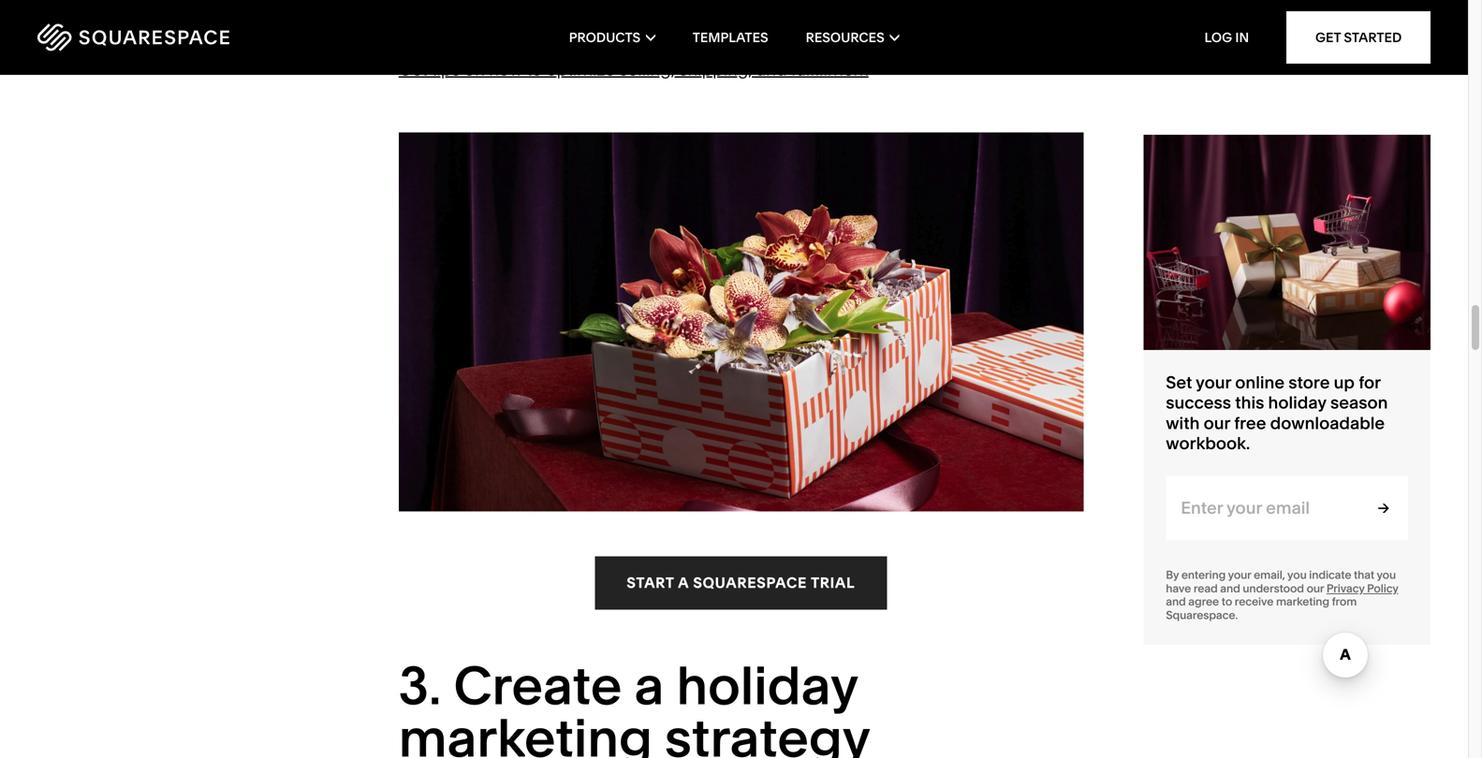 Task type: vqa. For each thing, say whether or not it's contained in the screenshot.
BY ENTERING YOUR EMAIL, YOU INDICATE THAT YOU HAVE READ AND UNDERSTOOD OUR
yes



Task type: describe. For each thing, give the bounding box(es) containing it.
products button
[[569, 0, 655, 75]]

have
[[1166, 582, 1191, 595]]

online
[[1235, 372, 1285, 393]]

that
[[1354, 568, 1374, 582]]

your inside by entering your email, you indicate that you have read and understood our
[[1228, 568, 1251, 582]]

email,
[[1254, 568, 1285, 582]]

log             in link
[[1205, 29, 1249, 45]]

products
[[569, 29, 641, 45]]

templates
[[693, 29, 768, 45]]

optimize
[[546, 59, 615, 80]]

squarespace logo link
[[37, 23, 316, 51]]

by
[[1166, 568, 1179, 582]]

up
[[1334, 372, 1355, 393]]

resources
[[806, 29, 884, 45]]

and inside privacy policy and agree         to receive marketing from squarespace.
[[1166, 595, 1186, 609]]

understood
[[1243, 582, 1304, 595]]

to for agree
[[1222, 595, 1232, 609]]

unwrapped holiday gift box filled with flowers image
[[399, 133, 1083, 512]]

squarespace
[[693, 574, 807, 592]]

get for get tips on how to optimize selling, shipping, and fulfillment
[[399, 59, 427, 80]]

1 you from the left
[[1287, 568, 1307, 582]]

privacy policy link
[[1327, 582, 1398, 595]]

squarespace.
[[1166, 609, 1238, 622]]

selling,
[[619, 59, 675, 80]]

read
[[1194, 582, 1218, 595]]

create
[[454, 653, 622, 718]]

started
[[1344, 29, 1402, 45]]

3. create a holiday marketing strategy
[[399, 653, 871, 758]]

fulfillment
[[791, 59, 869, 80]]

with
[[1166, 413, 1200, 433]]

store
[[1289, 372, 1330, 393]]

for
[[1359, 372, 1381, 393]]

your inside the set your online store up for success this holiday season with our free downloadable workbook.
[[1196, 372, 1231, 393]]

tips
[[431, 59, 460, 80]]

and inside by entering your email, you indicate that you have read and understood our
[[1220, 582, 1240, 595]]

set
[[1166, 372, 1192, 393]]

free
[[1234, 413, 1266, 433]]

2 you from the left
[[1377, 568, 1396, 582]]

policy
[[1367, 582, 1398, 595]]



Task type: locate. For each thing, give the bounding box(es) containing it.
0 horizontal spatial get
[[399, 59, 427, 80]]

this
[[1235, 392, 1264, 413]]

0 vertical spatial get
[[1315, 29, 1341, 45]]

get tips on how to optimize selling, shipping, and fulfillment
[[399, 59, 869, 80]]

you
[[1287, 568, 1307, 582], [1377, 568, 1396, 582]]

None submit
[[1350, 476, 1408, 541]]

log             in
[[1205, 29, 1249, 45]]

you right email,
[[1287, 568, 1307, 582]]

get for get started
[[1315, 29, 1341, 45]]

marketing inside 3. create a holiday marketing strategy
[[399, 706, 652, 758]]

holiday
[[1268, 392, 1326, 413], [676, 653, 858, 718]]

privacy policy and agree         to receive marketing from squarespace.
[[1166, 582, 1398, 622]]

2 horizontal spatial and
[[1220, 582, 1240, 595]]

agree
[[1188, 595, 1219, 609]]

get
[[1315, 29, 1341, 45], [399, 59, 427, 80]]

our left privacy
[[1307, 582, 1324, 595]]

0 vertical spatial holiday
[[1268, 392, 1326, 413]]

you right that
[[1377, 568, 1396, 582]]

to right how
[[527, 59, 542, 80]]

our left free
[[1204, 413, 1230, 433]]

our inside the set your online store up for success this holiday season with our free downloadable workbook.
[[1204, 413, 1230, 433]]

from
[[1332, 595, 1357, 609]]

0 horizontal spatial you
[[1287, 568, 1307, 582]]

0 horizontal spatial and
[[756, 59, 787, 80]]

marketing inside privacy policy and agree         to receive marketing from squarespace.
[[1276, 595, 1329, 609]]

3.
[[399, 653, 441, 718]]

get tips on how to optimize selling, shipping, and fulfillment link
[[399, 59, 869, 80]]

resources button
[[806, 0, 899, 75]]

and down templates
[[756, 59, 787, 80]]

1 vertical spatial marketing
[[399, 706, 652, 758]]

0 horizontal spatial our
[[1204, 413, 1230, 433]]

holiday inside 3. create a holiday marketing strategy
[[676, 653, 858, 718]]

downloadable
[[1270, 413, 1385, 433]]

1 horizontal spatial you
[[1377, 568, 1396, 582]]

and right read
[[1220, 582, 1240, 595]]

1 vertical spatial your
[[1228, 568, 1251, 582]]

success
[[1166, 392, 1231, 413]]

set your online store up for success this holiday season with our free downloadable workbook.
[[1166, 372, 1388, 453]]

0 horizontal spatial holiday
[[676, 653, 858, 718]]

start
[[627, 574, 674, 592]]

season
[[1330, 392, 1388, 413]]

strategy
[[665, 706, 871, 758]]

to for how
[[527, 59, 542, 80]]

your
[[1196, 372, 1231, 393], [1228, 568, 1251, 582]]

templates link
[[693, 0, 768, 75]]

get started
[[1315, 29, 1402, 45]]

your right set
[[1196, 372, 1231, 393]]

a
[[634, 653, 664, 718]]

to
[[527, 59, 542, 80], [1222, 595, 1232, 609]]

0 horizontal spatial marketing
[[399, 706, 652, 758]]

to right agree
[[1222, 595, 1232, 609]]

indicate
[[1309, 568, 1351, 582]]

trial
[[811, 574, 855, 592]]

1 vertical spatial get
[[399, 59, 427, 80]]

marketing
[[1276, 595, 1329, 609], [399, 706, 652, 758]]

get left started
[[1315, 29, 1341, 45]]

0 vertical spatial your
[[1196, 372, 1231, 393]]

log
[[1205, 29, 1232, 45]]

a
[[678, 574, 689, 592]]

holiday inside the set your online store up for success this holiday season with our free downloadable workbook.
[[1268, 392, 1326, 413]]

1 horizontal spatial holiday
[[1268, 392, 1326, 413]]

1 horizontal spatial our
[[1307, 582, 1324, 595]]

and down by
[[1166, 595, 1186, 609]]

Enter your email email field
[[1166, 476, 1350, 541]]

how
[[489, 59, 522, 80]]

entering
[[1181, 568, 1226, 582]]

0 vertical spatial to
[[527, 59, 542, 80]]

your left email,
[[1228, 568, 1251, 582]]

1 vertical spatial to
[[1222, 595, 1232, 609]]

start a squarespace trial
[[627, 574, 855, 592]]

by entering your email, you indicate that you have read and understood our
[[1166, 568, 1396, 595]]

start a squarespace trial link
[[595, 557, 887, 610]]

get left tips
[[399, 59, 427, 80]]

get started link
[[1287, 11, 1431, 64]]

in
[[1235, 29, 1249, 45]]

0 vertical spatial our
[[1204, 413, 1230, 433]]

1 horizontal spatial get
[[1315, 29, 1341, 45]]

workbook.
[[1166, 433, 1250, 453]]

1 vertical spatial holiday
[[676, 653, 858, 718]]

0 horizontal spatial to
[[527, 59, 542, 80]]

to inside privacy policy and agree         to receive marketing from squarespace.
[[1222, 595, 1232, 609]]

1 horizontal spatial to
[[1222, 595, 1232, 609]]

0 vertical spatial marketing
[[1276, 595, 1329, 609]]

our
[[1204, 413, 1230, 433], [1307, 582, 1324, 595]]

on
[[464, 59, 485, 80]]

receive
[[1235, 595, 1274, 609]]

shipping,
[[679, 59, 752, 80]]

and
[[756, 59, 787, 80], [1220, 582, 1240, 595], [1166, 595, 1186, 609]]

1 vertical spatial our
[[1307, 582, 1324, 595]]

squarespace logo image
[[37, 23, 229, 51]]

1 horizontal spatial marketing
[[1276, 595, 1329, 609]]

our inside by entering your email, you indicate that you have read and understood our
[[1307, 582, 1324, 595]]

1 horizontal spatial and
[[1166, 595, 1186, 609]]

privacy
[[1327, 582, 1365, 595]]



